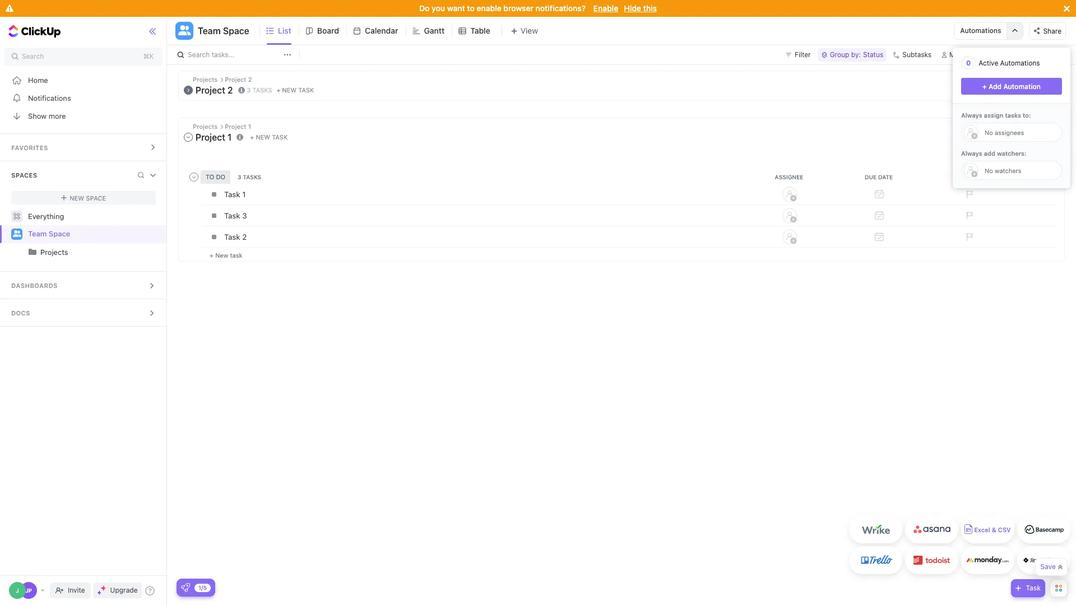 Task type: locate. For each thing, give the bounding box(es) containing it.
space up everything link
[[86, 194, 106, 201]]

upgrade link
[[93, 583, 142, 599]]

assignees button
[[964, 48, 1016, 62]]

board link
[[317, 17, 344, 45]]

task
[[224, 211, 240, 220], [1026, 584, 1041, 592]]

team inside sidebar navigation
[[28, 229, 47, 238]]

show
[[28, 111, 47, 120]]

0 horizontal spatial tasks
[[253, 86, 272, 93]]

to
[[467, 3, 475, 13]]

projects
[[40, 248, 68, 257]]

‎task 2 link
[[221, 227, 742, 246]]

1 ‎task from the top
[[224, 190, 240, 199]]

1 vertical spatial + new task
[[210, 251, 242, 259]]

hide closed for hide closed button for list info image
[[1012, 126, 1053, 133]]

team up search tasks...
[[198, 26, 221, 36]]

1 horizontal spatial tasks
[[1005, 112, 1021, 119]]

search up 'home'
[[22, 52, 44, 61]]

hide left this
[[624, 3, 641, 13]]

space
[[223, 26, 249, 36], [86, 194, 106, 201], [49, 229, 70, 238]]

space up search tasks... 'text field'
[[223, 26, 249, 36]]

list
[[278, 26, 291, 35]]

no
[[985, 129, 993, 136], [985, 167, 993, 174]]

search inside sidebar navigation
[[22, 52, 44, 61]]

automations inside automations button
[[960, 26, 1001, 35]]

2 hide closed button from the top
[[1001, 124, 1056, 135]]

2 vertical spatial hide
[[1012, 126, 1027, 133]]

+ new task down ‎task 2 at the top
[[210, 251, 242, 259]]

task
[[298, 86, 314, 94], [272, 133, 288, 141], [230, 251, 242, 259]]

0 vertical spatial hide closed
[[1012, 79, 1053, 86]]

3 right list info icon
[[247, 86, 251, 93]]

list info image
[[237, 134, 243, 140]]

task down the ‎task 1
[[224, 211, 240, 220]]

+ new task right list info image
[[250, 133, 288, 141]]

watchers:
[[997, 150, 1027, 157]]

always for always add watchers:
[[961, 150, 982, 157]]

want
[[447, 3, 465, 13]]

1 always from the top
[[961, 112, 982, 119]]

automations up automation
[[1000, 59, 1040, 67]]

always
[[961, 112, 982, 119], [961, 150, 982, 157]]

2 always from the top
[[961, 150, 982, 157]]

0 horizontal spatial team space
[[28, 229, 70, 238]]

1 horizontal spatial task
[[1026, 584, 1041, 592]]

team space inside sidebar navigation
[[28, 229, 70, 238]]

team space
[[198, 26, 249, 36], [28, 229, 70, 238]]

team space button
[[193, 18, 249, 43]]

calendar
[[365, 26, 398, 35]]

1
[[242, 190, 246, 199]]

0 vertical spatial team space
[[198, 26, 249, 36]]

2 vertical spatial task
[[230, 251, 242, 259]]

1 vertical spatial hide closed button
[[1001, 124, 1056, 135]]

hide closed down active automations
[[1012, 79, 1053, 86]]

‎task left the 1
[[224, 190, 240, 199]]

2 horizontal spatial space
[[223, 26, 249, 36]]

enable
[[593, 3, 618, 13]]

0 vertical spatial task
[[224, 211, 240, 220]]

1 vertical spatial team
[[28, 229, 47, 238]]

task for task
[[1026, 584, 1041, 592]]

new
[[282, 86, 297, 94], [256, 133, 270, 141], [70, 194, 84, 201], [215, 251, 228, 259]]

user group image
[[13, 231, 21, 237]]

space up projects
[[49, 229, 70, 238]]

task for task 3
[[224, 211, 240, 220]]

new inside sidebar navigation
[[70, 194, 84, 201]]

this
[[643, 3, 657, 13]]

new right list info icon
[[282, 86, 297, 94]]

1 horizontal spatial task
[[272, 133, 288, 141]]

1 vertical spatial ‎task
[[224, 232, 240, 241]]

3 up 2
[[242, 211, 247, 220]]

closed down to:
[[1028, 126, 1053, 133]]

excel & csv
[[974, 527, 1011, 534]]

0 vertical spatial hide
[[624, 3, 641, 13]]

1 vertical spatial team space
[[28, 229, 70, 238]]

tasks
[[253, 86, 272, 93], [1005, 112, 1021, 119]]

favorites button
[[0, 134, 167, 161]]

closed up to:
[[1028, 79, 1053, 86]]

0 vertical spatial tasks
[[253, 86, 272, 93]]

upgrade
[[110, 586, 138, 595]]

1 horizontal spatial team space
[[198, 26, 249, 36]]

always left add
[[961, 150, 982, 157]]

everything
[[28, 212, 64, 221]]

2 ‎task from the top
[[224, 232, 240, 241]]

no down assign
[[985, 129, 993, 136]]

1 vertical spatial hide
[[1012, 79, 1027, 86]]

2
[[242, 232, 247, 241]]

1 closed from the top
[[1028, 79, 1053, 86]]

2 no from the top
[[985, 167, 993, 174]]

team space inside button
[[198, 26, 249, 36]]

always add watchers:
[[961, 150, 1027, 157]]

hide closed button down to:
[[1001, 124, 1056, 135]]

1 vertical spatial task
[[272, 133, 288, 141]]

hide closed
[[1012, 79, 1053, 86], [1012, 126, 1053, 133]]

no down add
[[985, 167, 993, 174]]

1 no from the top
[[985, 129, 993, 136]]

tasks left to:
[[1005, 112, 1021, 119]]

watchers
[[995, 167, 1021, 174]]

1 projects link from the left
[[1, 243, 157, 261]]

+
[[983, 82, 987, 91], [277, 86, 280, 94], [250, 133, 254, 141], [210, 251, 214, 259]]

‎task left 2
[[224, 232, 240, 241]]

0 vertical spatial no
[[985, 129, 993, 136]]

docs
[[11, 309, 30, 317]]

task 3
[[224, 211, 247, 220]]

hide down active automations
[[1012, 79, 1027, 86]]

excel
[[974, 527, 990, 534]]

notifications
[[28, 93, 71, 102]]

0 horizontal spatial + new task
[[210, 251, 242, 259]]

2 horizontal spatial task
[[298, 86, 314, 94]]

0 vertical spatial task
[[298, 86, 314, 94]]

0 vertical spatial team
[[198, 26, 221, 36]]

0 horizontal spatial team
[[28, 229, 47, 238]]

team space up tasks...
[[198, 26, 249, 36]]

always left assign
[[961, 112, 982, 119]]

dashboards
[[11, 282, 58, 289]]

0 vertical spatial 3
[[247, 86, 251, 93]]

no watchers
[[985, 167, 1021, 174]]

space for the team space link
[[49, 229, 70, 238]]

team down everything
[[28, 229, 47, 238]]

hide
[[624, 3, 641, 13], [1012, 79, 1027, 86], [1012, 126, 1027, 133]]

1 hide closed button from the top
[[1001, 77, 1056, 88]]

browser
[[504, 3, 534, 13]]

1 vertical spatial no
[[985, 167, 993, 174]]

2 closed from the top
[[1028, 126, 1053, 133]]

1 vertical spatial closed
[[1028, 126, 1053, 133]]

no for no watchers
[[985, 167, 993, 174]]

1 vertical spatial hide closed
[[1012, 126, 1053, 133]]

automations
[[960, 26, 1001, 35], [1000, 59, 1040, 67]]

active automations
[[979, 59, 1040, 67]]

task down save
[[1026, 584, 1041, 592]]

0 vertical spatial space
[[223, 26, 249, 36]]

search for search tasks...
[[188, 50, 210, 59]]

0 vertical spatial closed
[[1028, 79, 1053, 86]]

1 horizontal spatial search
[[188, 50, 210, 59]]

hide closed button for list info image
[[1001, 124, 1056, 135]]

new inside 3 tasks + new task
[[282, 86, 297, 94]]

0 vertical spatial always
[[961, 112, 982, 119]]

share
[[1043, 27, 1062, 35]]

0 horizontal spatial space
[[49, 229, 70, 238]]

hide down to:
[[1012, 126, 1027, 133]]

0 horizontal spatial search
[[22, 52, 44, 61]]

team space down everything
[[28, 229, 70, 238]]

2 vertical spatial space
[[49, 229, 70, 238]]

0 horizontal spatial task
[[224, 211, 240, 220]]

space inside button
[[223, 26, 249, 36]]

0 vertical spatial ‎task
[[224, 190, 240, 199]]

0 vertical spatial hide closed button
[[1001, 77, 1056, 88]]

team inside button
[[198, 26, 221, 36]]

projects link
[[1, 243, 157, 261], [40, 243, 157, 261]]

new up everything link
[[70, 194, 84, 201]]

me
[[949, 50, 959, 59]]

hide for hide closed button for list info icon
[[1012, 79, 1027, 86]]

1 hide closed from the top
[[1012, 79, 1053, 86]]

0 vertical spatial automations
[[960, 26, 1001, 35]]

hide closed button down active automations
[[1001, 77, 1056, 88]]

3 inside 3 tasks + new task
[[247, 86, 251, 93]]

1 vertical spatial task
[[1026, 584, 1041, 592]]

1 horizontal spatial team
[[198, 26, 221, 36]]

notifications link
[[0, 89, 167, 107]]

search
[[188, 50, 210, 59], [22, 52, 44, 61]]

more
[[49, 111, 66, 120]]

add
[[984, 150, 995, 157]]

1 vertical spatial always
[[961, 150, 982, 157]]

closed for hide closed button for list info image
[[1028, 126, 1053, 133]]

search for search
[[22, 52, 44, 61]]

always for always assign tasks to:
[[961, 112, 982, 119]]

tasks...
[[212, 50, 234, 59]]

me button
[[937, 48, 964, 62]]

search tasks...
[[188, 50, 234, 59]]

hide closed down to:
[[1012, 126, 1053, 133]]

team
[[198, 26, 221, 36], [28, 229, 47, 238]]

‎task
[[224, 190, 240, 199], [224, 232, 240, 241]]

1 vertical spatial 3
[[242, 211, 247, 220]]

2 hide closed from the top
[[1012, 126, 1053, 133]]

hide closed button
[[1001, 77, 1056, 88], [1001, 124, 1056, 135]]

1 horizontal spatial space
[[86, 194, 106, 201]]

1 horizontal spatial + new task
[[250, 133, 288, 141]]

tasks right list info icon
[[253, 86, 272, 93]]

automations up assignees button
[[960, 26, 1001, 35]]

to:
[[1023, 112, 1031, 119]]

team for team space button
[[198, 26, 221, 36]]

1 vertical spatial space
[[86, 194, 106, 201]]

assign
[[984, 112, 1003, 119]]

closed
[[1028, 79, 1053, 86], [1028, 126, 1053, 133]]

search left tasks...
[[188, 50, 210, 59]]



Task type: vqa. For each thing, say whether or not it's contained in the screenshot.
Notifications "link"
yes



Task type: describe. For each thing, give the bounding box(es) containing it.
team space for the team space link
[[28, 229, 70, 238]]

space for team space button
[[223, 26, 249, 36]]

+ inside 3 tasks + new task
[[277, 86, 280, 94]]

do
[[419, 3, 430, 13]]

hide for hide closed button for list info image
[[1012, 126, 1027, 133]]

‎task 1 link
[[221, 185, 742, 204]]

no assignees button
[[961, 123, 1062, 142]]

hide closed button for list info icon
[[1001, 77, 1056, 88]]

Search tasks... text field
[[188, 47, 281, 63]]

home
[[28, 75, 48, 84]]

‎task for ‎task 1
[[224, 190, 240, 199]]

task 3 link
[[221, 206, 742, 225]]

table link
[[470, 17, 495, 45]]

team for the team space link
[[28, 229, 47, 238]]

active
[[979, 59, 998, 67]]

list info image
[[238, 87, 245, 93]]

gantt link
[[424, 17, 449, 45]]

add
[[989, 82, 1002, 91]]

new down ‎task 2 at the top
[[215, 251, 228, 259]]

enable
[[477, 3, 501, 13]]

gantt
[[424, 26, 445, 35]]

no assignees note
[[979, 129, 1024, 136]]

team space link
[[28, 225, 157, 243]]

0 horizontal spatial task
[[230, 251, 242, 259]]

onboarding checklist button image
[[181, 583, 190, 592]]

table
[[470, 26, 490, 35]]

you
[[432, 3, 445, 13]]

1 vertical spatial tasks
[[1005, 112, 1021, 119]]

tasks inside 3 tasks + new task
[[253, 86, 272, 93]]

assignees
[[995, 129, 1024, 136]]

assignees
[[978, 50, 1011, 59]]

save
[[1040, 563, 1056, 571]]

new space
[[70, 194, 106, 201]]

onboarding checklist button element
[[181, 583, 190, 592]]

no for no assignees
[[985, 129, 993, 136]]

excel & csv link
[[961, 516, 1014, 544]]

favorites
[[11, 144, 48, 151]]

‎task for ‎task 2
[[224, 232, 240, 241]]

everything link
[[0, 207, 167, 225]]

always assign tasks to:
[[961, 112, 1031, 119]]

task inside 3 tasks + new task
[[298, 86, 314, 94]]

share button
[[1029, 22, 1066, 40]]

sidebar navigation
[[0, 17, 167, 605]]

calendar link
[[365, 17, 403, 45]]

0 vertical spatial + new task
[[250, 133, 288, 141]]

team space for team space button
[[198, 26, 249, 36]]

no watchers button
[[961, 161, 1062, 180]]

board
[[317, 26, 339, 35]]

automations button
[[955, 22, 1007, 39]]

3 tasks + new task
[[247, 86, 314, 94]]

hide closed for hide closed button for list info icon
[[1012, 79, 1053, 86]]

‎task 1
[[224, 190, 246, 199]]

‎task 2
[[224, 232, 247, 241]]

1 vertical spatial automations
[[1000, 59, 1040, 67]]

show more
[[28, 111, 66, 120]]

list link
[[278, 17, 296, 45]]

automation
[[1003, 82, 1041, 91]]

1/5
[[198, 584, 207, 591]]

&
[[992, 527, 996, 534]]

2 projects link from the left
[[40, 243, 157, 261]]

new right list info image
[[256, 133, 270, 141]]

invite
[[68, 586, 85, 595]]

notifications?
[[536, 3, 586, 13]]

do you want to enable browser notifications? enable hide this
[[419, 3, 657, 13]]

+ add automation
[[983, 82, 1041, 91]]

home link
[[0, 71, 167, 89]]

closed for hide closed button for list info icon
[[1028, 79, 1053, 86]]

csv
[[998, 527, 1011, 534]]

no assignees
[[985, 129, 1024, 136]]

⌘k
[[143, 52, 154, 61]]

0
[[966, 59, 971, 67]]



